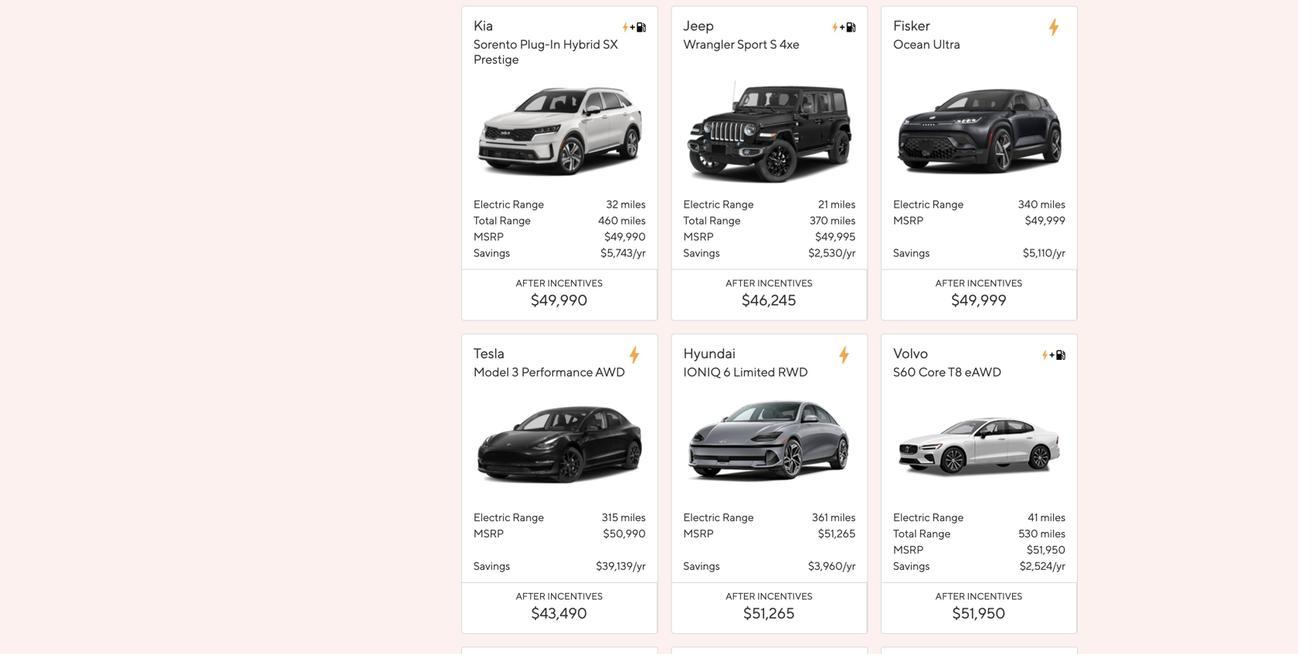 Task type: vqa. For each thing, say whether or not it's contained in the screenshot.


Task type: describe. For each thing, give the bounding box(es) containing it.
/yr for $5,743 /yr
[[633, 247, 646, 261]]

range for $49,999
[[933, 198, 964, 212]]

$5,743 /yr
[[601, 247, 646, 261]]

/yr for $39,139 /yr
[[633, 560, 646, 574]]

fisker ocean ultra
[[894, 17, 961, 53]]

performance
[[522, 365, 593, 381]]

jeep
[[684, 17, 714, 35]]

0 vertical spatial $51,265
[[818, 528, 856, 542]]

/yr for $2,530 /yr
[[843, 247, 856, 261]]

savings for $2,530 /yr
[[684, 247, 720, 261]]

all electric image
[[833, 347, 856, 364]]

total range for $46,245
[[684, 214, 741, 228]]

range for $43,490
[[513, 511, 544, 525]]

32
[[607, 198, 619, 212]]

6
[[724, 365, 731, 381]]

msrp for $50,990
[[474, 528, 504, 542]]

rwd
[[778, 365, 808, 381]]

460
[[599, 214, 619, 228]]

kia sorento plug-in hybrid sx prestige
[[474, 17, 618, 68]]

$51,950 inside after incentives $51,950
[[953, 605, 1006, 624]]

fisker
[[894, 17, 930, 35]]

32 miles
[[607, 198, 646, 212]]

total for $49,990
[[474, 214, 497, 228]]

prestige
[[474, 52, 519, 68]]

370
[[810, 214, 829, 228]]

total for $51,950
[[894, 528, 917, 542]]

electric range for $46,245
[[684, 198, 754, 212]]

$3,960 /yr
[[809, 560, 856, 574]]

21
[[819, 198, 829, 212]]

after incentives $46,245
[[726, 278, 813, 311]]

msrp for $49,995
[[684, 231, 714, 244]]

361 miles
[[813, 511, 856, 525]]

after for $49,990
[[516, 278, 546, 290]]

after incentives $49,990
[[516, 278, 603, 311]]

s60
[[894, 365, 916, 381]]

msrp for $49,990
[[474, 231, 504, 244]]

msrp for $49,999
[[894, 214, 924, 228]]

sx
[[603, 37, 618, 53]]

miles for $49,999
[[1041, 198, 1066, 212]]

sorento
[[474, 37, 517, 53]]

$51,265 inside after incentives $51,265
[[744, 605, 795, 624]]

awd
[[595, 365, 625, 381]]

total range for $51,950
[[894, 528, 951, 542]]

$49,990 inside after incentives $49,990
[[531, 292, 588, 311]]

41 miles
[[1028, 511, 1066, 525]]

340 miles
[[1019, 198, 1066, 212]]

incentives for $43,490
[[548, 591, 603, 603]]

hybrid image for $46,245
[[833, 22, 856, 32]]

electric for $49,999
[[894, 198, 930, 212]]

4xe
[[780, 37, 800, 53]]

hybrid image
[[623, 22, 646, 32]]

incentives for $49,990
[[548, 278, 603, 290]]

after incentives $51,950
[[936, 591, 1023, 624]]

electric for $46,245
[[684, 198, 720, 212]]

41
[[1028, 511, 1038, 525]]

range for $46,245
[[723, 198, 754, 212]]

after for $51,950
[[936, 591, 966, 603]]

jeep wrangler sport s 4xe
[[684, 17, 800, 53]]

3
[[512, 365, 519, 381]]

$39,139
[[596, 560, 633, 574]]

after incentives $51,265
[[726, 591, 813, 624]]

miles for $51,265
[[831, 511, 856, 525]]

miles for $46,245
[[831, 198, 856, 212]]

limited
[[734, 365, 776, 381]]

/yr for $3,960 /yr
[[843, 560, 856, 574]]

range for $49,990
[[513, 198, 544, 212]]

savings for $5,110 /yr
[[894, 247, 930, 261]]

1 horizontal spatial $51,950
[[1027, 544, 1066, 558]]

after for $43,490
[[516, 591, 546, 603]]

$50,990
[[604, 528, 646, 542]]

incentives for $51,950
[[967, 591, 1023, 603]]

hyundai
[[684, 346, 736, 363]]

460 miles
[[599, 214, 646, 228]]

hybrid image for $51,950
[[1043, 351, 1066, 360]]



Task type: locate. For each thing, give the bounding box(es) containing it.
miles for $49,990
[[621, 198, 646, 212]]

incentives for $51,265
[[758, 591, 813, 603]]

530 miles
[[1019, 528, 1066, 542]]

0 horizontal spatial total range
[[474, 214, 531, 228]]

21 miles
[[819, 198, 856, 212]]

1 horizontal spatial hybrid image
[[1043, 351, 1066, 360]]

1 horizontal spatial $51,265
[[818, 528, 856, 542]]

$49,990 up tesla model 3 performance awd
[[531, 292, 588, 311]]

miles up $50,990 in the bottom left of the page
[[621, 511, 646, 525]]

msrp for $51,265
[[684, 528, 714, 542]]

miles down 32 miles
[[621, 214, 646, 228]]

hyundai ioniq 6 limited rwd
[[684, 346, 808, 381]]

incentives for $49,999
[[967, 278, 1023, 290]]

incentives for $46,245
[[758, 278, 813, 290]]

315 miles
[[602, 511, 646, 525]]

incentives inside after incentives $46,245
[[758, 278, 813, 290]]

0 vertical spatial $49,990
[[605, 231, 646, 244]]

530
[[1019, 528, 1038, 542]]

ocean
[[894, 37, 931, 53]]

msrp
[[894, 214, 924, 228], [474, 231, 504, 244], [684, 231, 714, 244], [474, 528, 504, 542], [684, 528, 714, 542], [894, 544, 924, 558]]

$43,490
[[532, 605, 587, 624]]

0 vertical spatial hybrid image
[[833, 22, 856, 32]]

$5,743
[[601, 247, 633, 261]]

tesla model 3 performance awd
[[474, 346, 625, 381]]

0 vertical spatial $51,950
[[1027, 544, 1066, 558]]

incentives inside the after incentives $49,999
[[967, 278, 1023, 290]]

$5,110 /yr
[[1023, 247, 1066, 261]]

incentives
[[548, 278, 603, 290], [758, 278, 813, 290], [967, 278, 1023, 290], [548, 591, 603, 603], [758, 591, 813, 603], [967, 591, 1023, 603]]

incentives inside after incentives $51,950
[[967, 591, 1023, 603]]

electric range
[[474, 198, 544, 212], [684, 198, 754, 212], [894, 198, 964, 212], [474, 511, 544, 525], [684, 511, 754, 525], [894, 511, 964, 525]]

miles down 21 miles
[[831, 214, 856, 228]]

tesla
[[474, 346, 505, 363]]

/yr down 460 miles
[[633, 247, 646, 261]]

after incentives $43,490
[[516, 591, 603, 624]]

electric for $49,990
[[474, 198, 510, 212]]

ultra
[[933, 37, 961, 53]]

range
[[513, 198, 544, 212], [723, 198, 754, 212], [933, 198, 964, 212], [500, 214, 531, 228], [710, 214, 741, 228], [513, 511, 544, 525], [723, 511, 754, 525], [933, 511, 964, 525], [919, 528, 951, 542]]

miles for $51,950
[[1041, 511, 1066, 525]]

0 horizontal spatial hybrid image
[[833, 22, 856, 32]]

after inside after incentives $51,950
[[936, 591, 966, 603]]

model
[[474, 365, 509, 381]]

electric for $51,950
[[894, 511, 930, 525]]

volvo s60 core t8 eawd
[[894, 346, 1002, 381]]

1 horizontal spatial total
[[684, 214, 707, 228]]

miles right the 340
[[1041, 198, 1066, 212]]

range for $51,950
[[933, 511, 964, 525]]

/yr for $2,524 /yr
[[1053, 560, 1066, 574]]

after inside after incentives $51,265
[[726, 591, 756, 603]]

361
[[813, 511, 829, 525]]

$2,524 /yr
[[1020, 560, 1066, 574]]

/yr down 361 miles
[[843, 560, 856, 574]]

after inside after incentives $46,245
[[726, 278, 756, 290]]

t8
[[948, 365, 963, 381]]

$49,990 up $5,743 /yr
[[605, 231, 646, 244]]

savings for $39,139 /yr
[[474, 560, 510, 574]]

0 horizontal spatial total
[[474, 214, 497, 228]]

/yr for $5,110 /yr
[[1053, 247, 1066, 261]]

plug-
[[520, 37, 550, 53]]

1 vertical spatial $51,265
[[744, 605, 795, 624]]

miles up 530 miles
[[1041, 511, 1066, 525]]

$46,245
[[742, 292, 797, 311]]

savings
[[474, 247, 510, 261], [684, 247, 720, 261], [894, 247, 930, 261], [474, 560, 510, 574], [684, 560, 720, 574], [894, 560, 930, 574]]

$49,999 up volvo s60 core t8 eawd
[[952, 292, 1007, 311]]

electric range for $51,950
[[894, 511, 964, 525]]

miles for $43,490
[[621, 511, 646, 525]]

after inside the after incentives $49,999
[[936, 278, 966, 290]]

$49,999 down 340 miles
[[1026, 214, 1066, 228]]

miles up 460 miles
[[621, 198, 646, 212]]

after for $49,999
[[936, 278, 966, 290]]

$49,999 inside the after incentives $49,999
[[952, 292, 1007, 311]]

range for $51,265
[[723, 511, 754, 525]]

s
[[770, 37, 777, 53]]

/yr down $50,990 in the bottom left of the page
[[633, 560, 646, 574]]

electric for $43,490
[[474, 511, 510, 525]]

0 horizontal spatial $49,999
[[952, 292, 1007, 311]]

wrangler
[[684, 37, 735, 53]]

$49,990
[[605, 231, 646, 244], [531, 292, 588, 311]]

ioniq
[[684, 365, 721, 381]]

electric range for $49,990
[[474, 198, 544, 212]]

in
[[550, 37, 561, 53]]

hybrid
[[563, 37, 601, 53]]

after for $46,245
[[726, 278, 756, 290]]

/yr down $49,995
[[843, 247, 856, 261]]

0 vertical spatial $49,999
[[1026, 214, 1066, 228]]

$5,110
[[1023, 247, 1053, 261]]

after incentives $49,999
[[936, 278, 1023, 311]]

$49,995
[[816, 231, 856, 244]]

315
[[602, 511, 619, 525]]

0 horizontal spatial $49,990
[[531, 292, 588, 311]]

1 vertical spatial $49,999
[[952, 292, 1007, 311]]

340
[[1019, 198, 1038, 212]]

1 vertical spatial $49,990
[[531, 292, 588, 311]]

1 horizontal spatial total range
[[684, 214, 741, 228]]

savings for $5,743 /yr
[[474, 247, 510, 261]]

1 vertical spatial all electric image
[[623, 347, 646, 364]]

0 vertical spatial all electric image
[[1043, 18, 1066, 36]]

total for $46,245
[[684, 214, 707, 228]]

after for $51,265
[[726, 591, 756, 603]]

$49,999
[[1026, 214, 1066, 228], [952, 292, 1007, 311]]

$2,530
[[809, 247, 843, 261]]

all electric image
[[1043, 18, 1066, 36], [623, 347, 646, 364]]

total
[[474, 214, 497, 228], [684, 214, 707, 228], [894, 528, 917, 542]]

miles up 370 miles
[[831, 198, 856, 212]]

volvo
[[894, 346, 928, 363]]

0 horizontal spatial $51,950
[[953, 605, 1006, 624]]

after
[[516, 278, 546, 290], [726, 278, 756, 290], [936, 278, 966, 290], [516, 591, 546, 603], [726, 591, 756, 603], [936, 591, 966, 603]]

hybrid image
[[833, 22, 856, 32], [1043, 351, 1066, 360]]

1 horizontal spatial all electric image
[[1043, 18, 1066, 36]]

savings for $3,960 /yr
[[684, 560, 720, 574]]

eawd
[[965, 365, 1002, 381]]

$51,265
[[818, 528, 856, 542], [744, 605, 795, 624]]

after inside after incentives $49,990
[[516, 278, 546, 290]]

$2,524
[[1020, 560, 1053, 574]]

1 horizontal spatial $49,999
[[1026, 214, 1066, 228]]

electric range for $49,999
[[894, 198, 964, 212]]

all electric image for $43,490
[[623, 347, 646, 364]]

370 miles
[[810, 214, 856, 228]]

msrp for $51,950
[[894, 544, 924, 558]]

/yr down 530 miles
[[1053, 560, 1066, 574]]

all electric image for $49,999
[[1043, 18, 1066, 36]]

0 horizontal spatial $51,265
[[744, 605, 795, 624]]

$51,950
[[1027, 544, 1066, 558], [953, 605, 1006, 624]]

0 horizontal spatial all electric image
[[623, 347, 646, 364]]

$2,530 /yr
[[809, 247, 856, 261]]

2 horizontal spatial total
[[894, 528, 917, 542]]

total range
[[474, 214, 531, 228], [684, 214, 741, 228], [894, 528, 951, 542]]

electric for $51,265
[[684, 511, 720, 525]]

core
[[919, 365, 946, 381]]

/yr
[[633, 247, 646, 261], [843, 247, 856, 261], [1053, 247, 1066, 261], [633, 560, 646, 574], [843, 560, 856, 574], [1053, 560, 1066, 574]]

incentives inside after incentives $51,265
[[758, 591, 813, 603]]

total range for $49,990
[[474, 214, 531, 228]]

kia
[[474, 17, 493, 35]]

electric range for $43,490
[[474, 511, 544, 525]]

/yr down 340 miles
[[1053, 247, 1066, 261]]

$3,960
[[809, 560, 843, 574]]

2 horizontal spatial total range
[[894, 528, 951, 542]]

sport
[[737, 37, 768, 53]]

incentives inside the after incentives $43,490
[[548, 591, 603, 603]]

electric
[[474, 198, 510, 212], [684, 198, 720, 212], [894, 198, 930, 212], [474, 511, 510, 525], [684, 511, 720, 525], [894, 511, 930, 525]]

1 horizontal spatial $49,990
[[605, 231, 646, 244]]

miles right 361
[[831, 511, 856, 525]]

1 vertical spatial $51,950
[[953, 605, 1006, 624]]

$39,139 /yr
[[596, 560, 646, 574]]

miles
[[621, 198, 646, 212], [831, 198, 856, 212], [1041, 198, 1066, 212], [621, 214, 646, 228], [831, 214, 856, 228], [621, 511, 646, 525], [831, 511, 856, 525], [1041, 511, 1066, 525], [1041, 528, 1066, 542]]

electric range for $51,265
[[684, 511, 754, 525]]

incentives inside after incentives $49,990
[[548, 278, 603, 290]]

savings for $2,524 /yr
[[894, 560, 930, 574]]

after inside the after incentives $43,490
[[516, 591, 546, 603]]

miles down 41 miles
[[1041, 528, 1066, 542]]

1 vertical spatial hybrid image
[[1043, 351, 1066, 360]]



